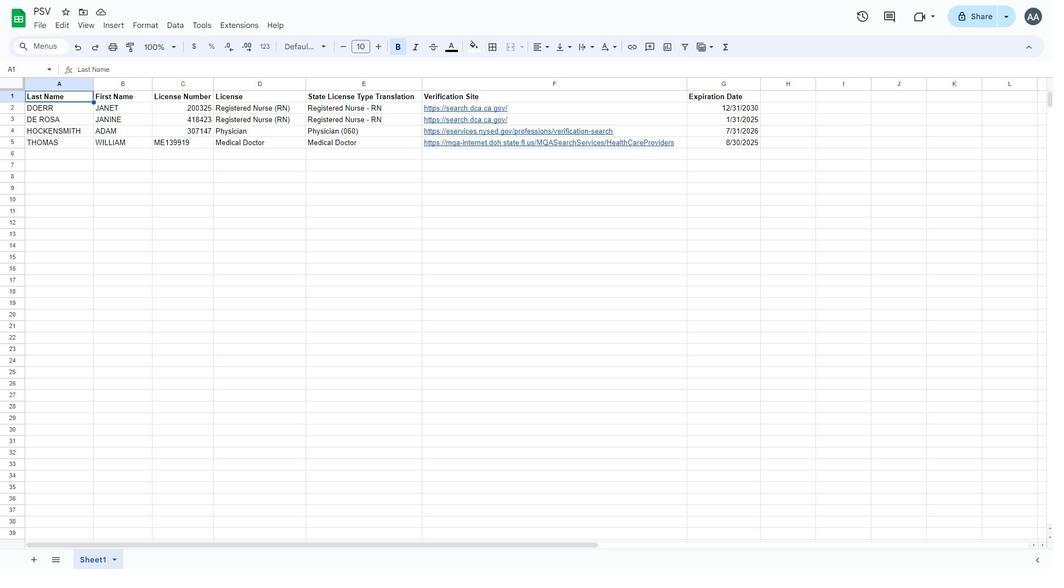 Task type: vqa. For each thing, say whether or not it's contained in the screenshot.
Required question element
no



Task type: locate. For each thing, give the bounding box(es) containing it.
increase font size (ctrl+shift+period) image
[[373, 41, 384, 52]]

9 menu item from the left
[[263, 19, 288, 32]]

decrease font size (ctrl+shift+comma) image
[[338, 41, 349, 52]]

font list. default (arial) selected. option
[[285, 39, 315, 54]]

1 menu item from the left
[[30, 19, 51, 32]]

menu item
[[30, 19, 51, 32], [51, 19, 73, 32], [73, 19, 99, 32], [99, 19, 128, 32], [128, 19, 163, 32], [163, 19, 188, 32], [188, 19, 216, 32], [216, 19, 263, 32], [263, 19, 288, 32]]

Rename text field
[[30, 4, 57, 18]]

select merge type image
[[517, 39, 524, 43]]

Star checkbox
[[58, 4, 73, 20]]

text color image
[[445, 39, 458, 52]]

hide the menus (ctrl+shift+f) image
[[1023, 42, 1034, 53]]

8 menu item from the left
[[216, 19, 263, 32]]

insert chart image
[[662, 42, 673, 53]]

6 menu item from the left
[[163, 19, 188, 32]]

application
[[0, 0, 1053, 570]]

None text field
[[78, 63, 1053, 77], [4, 64, 45, 75], [78, 63, 1053, 77], [4, 64, 45, 75]]

undo (ctrl+z) image
[[72, 42, 83, 53]]

1 horizontal spatial toolbar
[[70, 550, 132, 570]]

merge cells image
[[505, 42, 516, 53]]

paint format image
[[125, 42, 136, 53]]

print (ctrl+p) image
[[108, 42, 118, 53]]

menu bar
[[30, 14, 288, 32]]

increase decimal places image
[[241, 42, 252, 53]]

show all comments image
[[883, 10, 896, 23]]

insert link (ctrl+k) image
[[627, 42, 638, 53]]

fill color image
[[468, 39, 480, 52]]

5 menu item from the left
[[128, 19, 163, 32]]

toolbar
[[22, 550, 69, 570], [70, 550, 132, 570]]

insert comment (ctrl+alt+m) image
[[644, 42, 655, 53]]

2 menu item from the left
[[51, 19, 73, 32]]

quick sharing actions image
[[1004, 16, 1009, 33]]

share. private to only me. image
[[957, 11, 967, 21]]

Menus field
[[14, 39, 69, 54]]

4 menu item from the left
[[99, 19, 128, 32]]

0 horizontal spatial toolbar
[[22, 550, 69, 570]]

1 toolbar from the left
[[22, 550, 69, 570]]

7 menu item from the left
[[188, 19, 216, 32]]

Zoom field
[[140, 39, 181, 55]]

sheets home image
[[9, 8, 29, 28]]



Task type: describe. For each thing, give the bounding box(es) containing it.
last edit was 4 minutes ago image
[[856, 10, 869, 23]]

add sheet image
[[28, 555, 38, 565]]

Font size text field
[[352, 40, 370, 53]]

redo (ctrl+y) image
[[90, 42, 101, 53]]

menu bar banner
[[0, 0, 1053, 570]]

Zoom text field
[[142, 39, 168, 55]]

document status: saved to drive. image
[[95, 7, 106, 18]]

main toolbar
[[68, 38, 735, 56]]

functions image
[[719, 39, 732, 54]]

italic (ctrl+i) image
[[410, 42, 421, 53]]

borders image
[[486, 39, 499, 54]]

menu bar inside menu bar "banner"
[[30, 14, 288, 32]]

3 menu item from the left
[[73, 19, 99, 32]]

decrease decimal places image
[[224, 42, 235, 53]]

Font size field
[[352, 40, 375, 54]]

name box (ctrl + j) element
[[3, 63, 55, 76]]

bold (ctrl+b) image
[[393, 42, 404, 53]]

star image
[[60, 7, 71, 18]]

all sheets image
[[47, 551, 64, 569]]

create a filter image
[[680, 42, 691, 53]]

strikethrough (alt+shift+5) image
[[428, 42, 439, 53]]

2 toolbar from the left
[[70, 550, 132, 570]]



